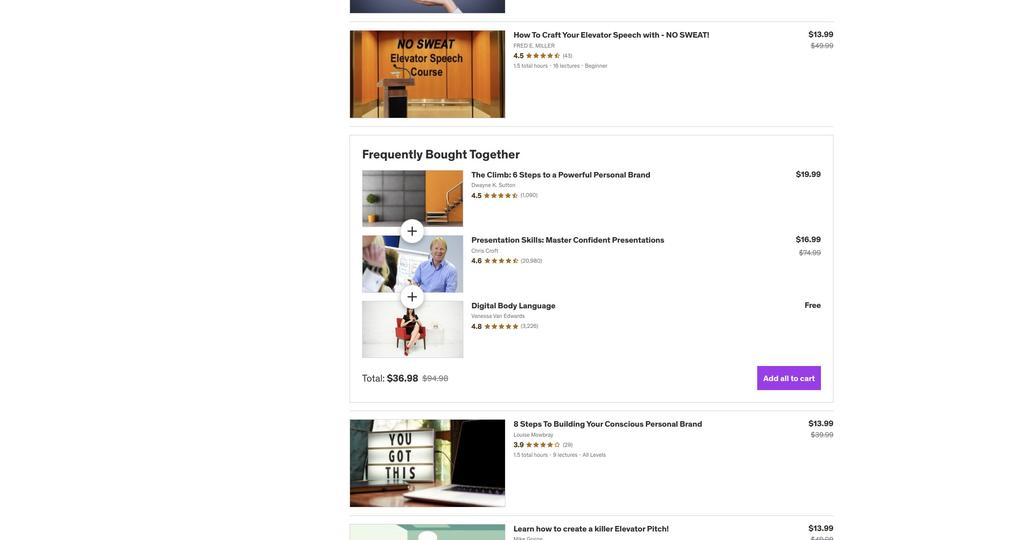 Task type: describe. For each thing, give the bounding box(es) containing it.
add all to cart
[[764, 373, 816, 383]]

master
[[546, 235, 572, 245]]

learn how to create a killer elevator pitch! link
[[514, 524, 669, 534]]

learn how to create a killer elevator pitch!
[[514, 524, 669, 534]]

chris
[[472, 247, 485, 254]]

add all to cart button
[[758, 367, 822, 391]]

total: $36.98 $94.98
[[362, 372, 449, 385]]

how
[[537, 524, 552, 534]]

no
[[667, 30, 679, 40]]

$16.99 $74.99
[[797, 235, 822, 258]]

to inside the climb: 6 steps to a powerful personal brand dwayne k. sutton
[[543, 170, 551, 180]]

the climb: 6 steps to a powerful personal brand dwayne k. sutton
[[472, 170, 651, 189]]

8 steps to building your conscious personal brand
[[514, 419, 703, 429]]

k.
[[493, 182, 498, 189]]

1 vertical spatial your
[[587, 419, 604, 429]]

0 horizontal spatial your
[[563, 30, 579, 40]]

confident
[[574, 235, 611, 245]]

$13.99 for $13.99 $49.99
[[809, 29, 834, 39]]

6
[[513, 170, 518, 180]]

presentation skills: master confident presentations link
[[472, 235, 665, 245]]

$39.99
[[812, 431, 834, 440]]

(1,090)
[[521, 192, 538, 199]]

$94.98
[[423, 374, 449, 384]]

$13.99 $39.99
[[809, 419, 834, 440]]

$19.99
[[797, 169, 822, 179]]

20980 reviews element
[[521, 257, 543, 265]]

(3,226)
[[521, 323, 539, 330]]

1090 reviews element
[[521, 192, 538, 200]]

frequently
[[362, 147, 423, 162]]

with
[[643, 30, 660, 40]]

digital body language link
[[472, 301, 556, 311]]

presentation skills: master confident presentations chris croft
[[472, 235, 665, 254]]

personal inside the climb: 6 steps to a powerful personal brand dwayne k. sutton
[[594, 170, 627, 180]]

1 vertical spatial brand
[[680, 419, 703, 429]]

steps inside the climb: 6 steps to a powerful personal brand dwayne k. sutton
[[520, 170, 541, 180]]

craft
[[543, 30, 561, 40]]

conscious
[[605, 419, 644, 429]]

4.8
[[472, 322, 482, 331]]

4.6
[[472, 256, 482, 266]]

1 horizontal spatial a
[[589, 524, 593, 534]]

killer
[[595, 524, 613, 534]]

skills:
[[522, 235, 544, 245]]

$16.99
[[797, 235, 822, 245]]

0 vertical spatial elevator
[[581, 30, 612, 40]]

$13.99 for $13.99
[[809, 524, 834, 534]]

total:
[[362, 373, 385, 385]]

$74.99
[[800, 249, 822, 258]]

vanessa
[[472, 313, 492, 320]]

language
[[519, 301, 556, 311]]

presentations
[[613, 235, 665, 245]]

the climb: 6 steps to a powerful personal brand link
[[472, 170, 651, 180]]

building
[[554, 419, 585, 429]]

pitch!
[[647, 524, 669, 534]]

how to craft your elevator speech with - no sweat!
[[514, 30, 710, 40]]

brand inside the climb: 6 steps to a powerful personal brand dwayne k. sutton
[[628, 170, 651, 180]]



Task type: locate. For each thing, give the bounding box(es) containing it.
1 vertical spatial a
[[589, 524, 593, 534]]

2 horizontal spatial to
[[791, 373, 799, 383]]

to right 'how'
[[532, 30, 541, 40]]

1 horizontal spatial personal
[[646, 419, 679, 429]]

1 horizontal spatial brand
[[680, 419, 703, 429]]

1 vertical spatial $13.99
[[809, 419, 834, 429]]

2 vertical spatial to
[[554, 524, 562, 534]]

to
[[543, 170, 551, 180], [791, 373, 799, 383], [554, 524, 562, 534]]

0 vertical spatial steps
[[520, 170, 541, 180]]

your right craft
[[563, 30, 579, 40]]

4.5
[[472, 191, 482, 200]]

0 vertical spatial your
[[563, 30, 579, 40]]

1 horizontal spatial to
[[554, 524, 562, 534]]

steps right '8'
[[521, 419, 542, 429]]

create
[[564, 524, 587, 534]]

0 vertical spatial to
[[543, 170, 551, 180]]

croft
[[486, 247, 499, 254]]

elevator right killer
[[615, 524, 646, 534]]

3 $13.99 from the top
[[809, 524, 834, 534]]

0 vertical spatial $13.99
[[809, 29, 834, 39]]

a left powerful
[[553, 170, 557, 180]]

0 vertical spatial brand
[[628, 170, 651, 180]]

steps right 6
[[520, 170, 541, 180]]

8 steps to building your conscious personal brand link
[[514, 419, 703, 429]]

to
[[532, 30, 541, 40], [544, 419, 552, 429]]

free
[[805, 300, 822, 310]]

to left powerful
[[543, 170, 551, 180]]

powerful
[[559, 170, 592, 180]]

cart
[[801, 373, 816, 383]]

to for learn how to create a killer elevator pitch!
[[554, 524, 562, 534]]

1 horizontal spatial elevator
[[615, 524, 646, 534]]

elevator left speech
[[581, 30, 612, 40]]

2 $13.99 from the top
[[809, 419, 834, 429]]

how to craft your elevator speech with - no sweat! link
[[514, 30, 710, 40]]

-
[[662, 30, 665, 40]]

add
[[764, 373, 779, 383]]

frequently bought together
[[362, 147, 520, 162]]

digital
[[472, 301, 497, 311]]

1 vertical spatial elevator
[[615, 524, 646, 534]]

1 vertical spatial to
[[544, 419, 552, 429]]

0 horizontal spatial brand
[[628, 170, 651, 180]]

0 horizontal spatial a
[[553, 170, 557, 180]]

the
[[472, 170, 486, 180]]

1 horizontal spatial your
[[587, 419, 604, 429]]

personal right conscious
[[646, 419, 679, 429]]

0 vertical spatial a
[[553, 170, 557, 180]]

presentation
[[472, 235, 520, 245]]

how
[[514, 30, 531, 40]]

8
[[514, 419, 519, 429]]

edwards
[[504, 313, 525, 320]]

$36.98
[[387, 372, 419, 384]]

0 vertical spatial personal
[[594, 170, 627, 180]]

a
[[553, 170, 557, 180], [589, 524, 593, 534]]

climb:
[[487, 170, 511, 180]]

your
[[563, 30, 579, 40], [587, 419, 604, 429]]

to right all at the bottom
[[791, 373, 799, 383]]

to right the how
[[554, 524, 562, 534]]

personal
[[594, 170, 627, 180], [646, 419, 679, 429]]

body
[[498, 301, 518, 311]]

to for add all to cart
[[791, 373, 799, 383]]

0 horizontal spatial to
[[532, 30, 541, 40]]

digital body language vanessa van edwards
[[472, 301, 556, 320]]

a inside the climb: 6 steps to a powerful personal brand dwayne k. sutton
[[553, 170, 557, 180]]

0 horizontal spatial elevator
[[581, 30, 612, 40]]

$13.99 for $13.99 $39.99
[[809, 419, 834, 429]]

your right building
[[587, 419, 604, 429]]

dwayne
[[472, 182, 491, 189]]

together
[[470, 147, 520, 162]]

$13.99
[[809, 29, 834, 39], [809, 419, 834, 429], [809, 524, 834, 534]]

1 $13.99 from the top
[[809, 29, 834, 39]]

0 horizontal spatial to
[[543, 170, 551, 180]]

brand
[[628, 170, 651, 180], [680, 419, 703, 429]]

(20,980)
[[521, 257, 543, 264]]

van
[[494, 313, 503, 320]]

3226 reviews element
[[521, 323, 539, 331]]

steps
[[520, 170, 541, 180], [521, 419, 542, 429]]

1 vertical spatial personal
[[646, 419, 679, 429]]

2 vertical spatial $13.99
[[809, 524, 834, 534]]

1 vertical spatial steps
[[521, 419, 542, 429]]

sutton
[[499, 182, 516, 189]]

to left building
[[544, 419, 552, 429]]

1 vertical spatial to
[[791, 373, 799, 383]]

to inside button
[[791, 373, 799, 383]]

sweat!
[[680, 30, 710, 40]]

elevator
[[581, 30, 612, 40], [615, 524, 646, 534]]

personal right powerful
[[594, 170, 627, 180]]

0 vertical spatial to
[[532, 30, 541, 40]]

$49.99
[[812, 41, 834, 50]]

all
[[781, 373, 790, 383]]

1 horizontal spatial to
[[544, 419, 552, 429]]

bought
[[426, 147, 468, 162]]

$13.99 $49.99
[[809, 29, 834, 50]]

a left killer
[[589, 524, 593, 534]]

speech
[[613, 30, 642, 40]]

learn
[[514, 524, 535, 534]]

0 horizontal spatial personal
[[594, 170, 627, 180]]



Task type: vqa. For each thing, say whether or not it's contained in the screenshot.
second the &
no



